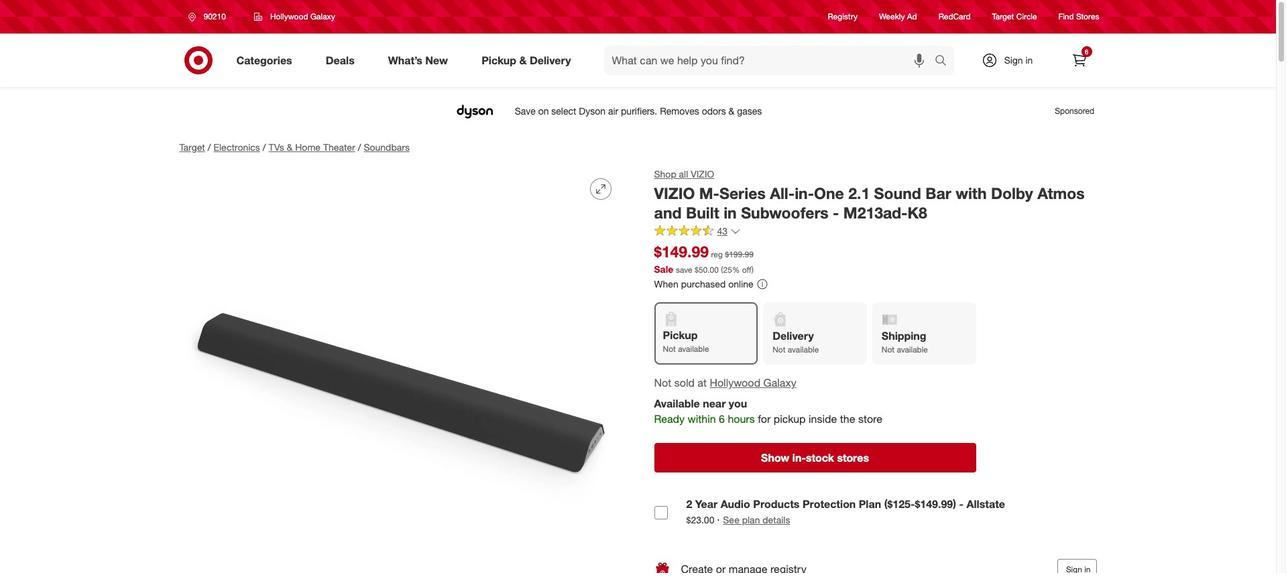 Task type: locate. For each thing, give the bounding box(es) containing it.
1 vertical spatial vizio
[[655, 184, 695, 203]]

)
[[752, 265, 754, 275]]

m213ad-
[[844, 203, 908, 222]]

pickup up sold
[[663, 329, 698, 342]]

/ right theater on the top of page
[[358, 142, 361, 153]]

2
[[687, 498, 693, 511]]

target left circle
[[993, 12, 1015, 22]]

6 down stores
[[1085, 48, 1089, 56]]

in right sign
[[1026, 54, 1034, 66]]

0 horizontal spatial /
[[208, 142, 211, 153]]

1 horizontal spatial available
[[788, 345, 819, 355]]

weekly ad
[[880, 12, 918, 22]]

1 horizontal spatial target
[[993, 12, 1015, 22]]

90210
[[204, 11, 226, 21]]

ready
[[655, 413, 685, 426]]

pickup
[[482, 53, 517, 67], [663, 329, 698, 342]]

0 vertical spatial &
[[520, 53, 527, 67]]

0 horizontal spatial in
[[724, 203, 737, 222]]

all-
[[770, 184, 795, 203]]

1 horizontal spatial &
[[520, 53, 527, 67]]

hollywood up you
[[710, 377, 761, 390]]

3 / from the left
[[358, 142, 361, 153]]

registry
[[828, 12, 858, 22]]

soundbars
[[364, 142, 410, 153]]

dolby
[[992, 184, 1034, 203]]

pickup for &
[[482, 53, 517, 67]]

1 horizontal spatial -
[[960, 498, 964, 511]]

%
[[733, 265, 740, 275]]

not for pickup
[[663, 344, 676, 354]]

in- up subwoofers
[[795, 184, 815, 203]]

available
[[655, 397, 700, 411]]

1 vertical spatial delivery
[[773, 330, 814, 343]]

bar
[[926, 184, 952, 203]]

not up hollywood galaxy button
[[773, 345, 786, 355]]

None checkbox
[[655, 507, 668, 520]]

not down shipping
[[882, 345, 895, 355]]

0 vertical spatial galaxy
[[311, 11, 335, 21]]

1 horizontal spatial delivery
[[773, 330, 814, 343]]

shop
[[655, 168, 677, 180]]

in-
[[795, 184, 815, 203], [793, 451, 806, 465]]

not
[[663, 344, 676, 354], [773, 345, 786, 355], [882, 345, 895, 355], [655, 377, 672, 390]]

0 horizontal spatial 6
[[719, 413, 725, 426]]

k8
[[908, 203, 928, 222]]

1 vertical spatial -
[[960, 498, 964, 511]]

weekly ad link
[[880, 11, 918, 23]]

advertisement region
[[169, 95, 1108, 127]]

vizio right all
[[691, 168, 715, 180]]

available inside pickup not available
[[678, 344, 710, 354]]

not inside shipping not available
[[882, 345, 895, 355]]

1 horizontal spatial pickup
[[663, 329, 698, 342]]

0 horizontal spatial &
[[287, 142, 293, 153]]

0 vertical spatial -
[[833, 203, 840, 222]]

25
[[724, 265, 733, 275]]

/ right the target "link"
[[208, 142, 211, 153]]

0 vertical spatial vizio
[[691, 168, 715, 180]]

pickup inside pickup not available
[[663, 329, 698, 342]]

$
[[695, 265, 699, 275]]

2 horizontal spatial available
[[897, 345, 929, 355]]

/ left tvs
[[263, 142, 266, 153]]

1 horizontal spatial galaxy
[[764, 377, 797, 390]]

atmos
[[1038, 184, 1085, 203]]

-
[[833, 203, 840, 222], [960, 498, 964, 511]]

available up the at
[[678, 344, 710, 354]]

50.00
[[699, 265, 719, 275]]

- left allstate
[[960, 498, 964, 511]]

2 horizontal spatial /
[[358, 142, 361, 153]]

0 vertical spatial pickup
[[482, 53, 517, 67]]

weekly
[[880, 12, 905, 22]]

year
[[696, 498, 718, 511]]

0 horizontal spatial -
[[833, 203, 840, 222]]

not sold at hollywood galaxy
[[655, 377, 797, 390]]

- inside 2 year audio products protection plan ($125-$149.99) - allstate $23.00 · see plan details
[[960, 498, 964, 511]]

0 vertical spatial in-
[[795, 184, 815, 203]]

0 horizontal spatial delivery
[[530, 53, 571, 67]]

1 horizontal spatial 6
[[1085, 48, 1089, 56]]

galaxy up "available near you ready within 6 hours for pickup inside the store"
[[764, 377, 797, 390]]

available down shipping
[[897, 345, 929, 355]]

not inside delivery not available
[[773, 345, 786, 355]]

/
[[208, 142, 211, 153], [263, 142, 266, 153], [358, 142, 361, 153]]

1 horizontal spatial /
[[263, 142, 266, 153]]

in up 43
[[724, 203, 737, 222]]

0 vertical spatial in
[[1026, 54, 1034, 66]]

new
[[426, 53, 448, 67]]

audio
[[721, 498, 751, 511]]

galaxy up deals at the top
[[311, 11, 335, 21]]

redcard link
[[939, 11, 971, 23]]

target for target circle
[[993, 12, 1015, 22]]

not for shipping
[[882, 345, 895, 355]]

categories
[[237, 53, 292, 67]]

0 horizontal spatial galaxy
[[311, 11, 335, 21]]

pickup right new
[[482, 53, 517, 67]]

available inside shipping not available
[[897, 345, 929, 355]]

- down one
[[833, 203, 840, 222]]

0 horizontal spatial hollywood
[[270, 11, 308, 21]]

sold
[[675, 377, 695, 390]]

show in-stock stores
[[762, 451, 870, 465]]

1 vertical spatial &
[[287, 142, 293, 153]]

in- inside shop all vizio vizio m-series all-in-one 2.1 sound bar with dolby atmos and built in subwoofers - m213ad-k8
[[795, 184, 815, 203]]

0 horizontal spatial pickup
[[482, 53, 517, 67]]

in
[[1026, 54, 1034, 66], [724, 203, 737, 222]]

available inside delivery not available
[[788, 345, 819, 355]]

deals link
[[315, 46, 372, 75]]

pickup
[[774, 413, 806, 426]]

vizio up and
[[655, 184, 695, 203]]

target / electronics / tvs & home theater / soundbars
[[179, 142, 410, 153]]

not up sold
[[663, 344, 676, 354]]

details
[[763, 514, 791, 526]]

available
[[678, 344, 710, 354], [788, 345, 819, 355], [897, 345, 929, 355]]

sale
[[655, 264, 674, 275]]

0 horizontal spatial available
[[678, 344, 710, 354]]

find
[[1059, 12, 1075, 22]]

in- right show
[[793, 451, 806, 465]]

0 vertical spatial target
[[993, 12, 1015, 22]]

within
[[688, 413, 716, 426]]

0 vertical spatial hollywood
[[270, 11, 308, 21]]

and
[[655, 203, 682, 222]]

0 horizontal spatial target
[[179, 142, 205, 153]]

1 / from the left
[[208, 142, 211, 153]]

1 vertical spatial target
[[179, 142, 205, 153]]

not left sold
[[655, 377, 672, 390]]

target circle link
[[993, 11, 1038, 23]]

hollywood up categories link
[[270, 11, 308, 21]]

target left 'electronics'
[[179, 142, 205, 153]]

6 down near
[[719, 413, 725, 426]]

43
[[718, 226, 728, 237]]

search button
[[929, 46, 961, 78]]

sign
[[1005, 54, 1024, 66]]

available up hollywood galaxy button
[[788, 345, 819, 355]]

sign in link
[[971, 46, 1054, 75]]

products
[[754, 498, 800, 511]]

1 vertical spatial in
[[724, 203, 737, 222]]

1 horizontal spatial hollywood
[[710, 377, 761, 390]]

electronics
[[214, 142, 260, 153]]

not inside pickup not available
[[663, 344, 676, 354]]

0 vertical spatial 6
[[1085, 48, 1089, 56]]

target for target / electronics / tvs & home theater / soundbars
[[179, 142, 205, 153]]

what's new link
[[377, 46, 465, 75]]

see plan details button
[[723, 514, 791, 527]]

all
[[679, 168, 689, 180]]

galaxy inside dropdown button
[[311, 11, 335, 21]]

delivery
[[530, 53, 571, 67], [773, 330, 814, 343]]

delivery inside delivery not available
[[773, 330, 814, 343]]

pickup not available
[[663, 329, 710, 354]]

1 vertical spatial in-
[[793, 451, 806, 465]]

near
[[703, 397, 726, 411]]

show in-stock stores button
[[655, 443, 977, 473]]

1 vertical spatial pickup
[[663, 329, 698, 342]]

deals
[[326, 53, 355, 67]]

1 vertical spatial 6
[[719, 413, 725, 426]]

ad
[[908, 12, 918, 22]]



Task type: vqa. For each thing, say whether or not it's contained in the screenshot.
the Target Circle Link
yes



Task type: describe. For each thing, give the bounding box(es) containing it.
store
[[859, 413, 883, 426]]

circle
[[1017, 12, 1038, 22]]

plan
[[859, 498, 882, 511]]

with
[[956, 184, 987, 203]]

reg
[[712, 250, 723, 260]]

hollywood galaxy button
[[710, 376, 797, 391]]

what's new
[[388, 53, 448, 67]]

1 vertical spatial galaxy
[[764, 377, 797, 390]]

- inside shop all vizio vizio m-series all-in-one 2.1 sound bar with dolby atmos and built in subwoofers - m213ad-k8
[[833, 203, 840, 222]]

vizio m-series all-in-one 2.1 sound bar with dolby atmos and built in subwoofers - m213ad-k8, 1 of 12 image
[[179, 168, 622, 574]]

what's
[[388, 53, 423, 67]]

in- inside button
[[793, 451, 806, 465]]

2 / from the left
[[263, 142, 266, 153]]

for
[[758, 413, 771, 426]]

1 vertical spatial hollywood
[[710, 377, 761, 390]]

90210 button
[[179, 5, 240, 29]]

m-
[[700, 184, 720, 203]]

2 year audio products protection plan ($125-$149.99) - allstate $23.00 · see plan details
[[687, 498, 1006, 526]]

hollywood galaxy button
[[245, 5, 344, 29]]

allstate
[[967, 498, 1006, 511]]

hollywood inside dropdown button
[[270, 11, 308, 21]]

shipping
[[882, 330, 927, 343]]

tvs
[[269, 142, 284, 153]]

delivery not available
[[773, 330, 819, 355]]

pickup for not
[[663, 329, 698, 342]]

plan
[[743, 514, 761, 526]]

the
[[841, 413, 856, 426]]

6 inside 6 link
[[1085, 48, 1089, 56]]

shipping not available
[[882, 330, 929, 355]]

($125-
[[885, 498, 916, 511]]

available near you ready within 6 hours for pickup inside the store
[[655, 397, 883, 426]]

show
[[762, 451, 790, 465]]

in inside shop all vizio vizio m-series all-in-one 2.1 sound bar with dolby atmos and built in subwoofers - m213ad-k8
[[724, 203, 737, 222]]

when
[[655, 279, 679, 290]]

target circle
[[993, 12, 1038, 22]]

you
[[729, 397, 748, 411]]

search
[[929, 55, 961, 68]]

series
[[720, 184, 766, 203]]

available for delivery
[[788, 345, 819, 355]]

save
[[676, 265, 693, 275]]

target link
[[179, 142, 205, 153]]

What can we help you find? suggestions appear below search field
[[604, 46, 938, 75]]

1 horizontal spatial in
[[1026, 54, 1034, 66]]

$149.99 reg $199.99 sale save $ 50.00 ( 25 % off )
[[655, 243, 754, 275]]

6 inside "available near you ready within 6 hours for pickup inside the store"
[[719, 413, 725, 426]]

(
[[722, 265, 724, 275]]

not for delivery
[[773, 345, 786, 355]]

find stores
[[1059, 12, 1100, 22]]

find stores link
[[1059, 11, 1100, 23]]

purchased
[[682, 279, 726, 290]]

home
[[295, 142, 321, 153]]

categories link
[[225, 46, 309, 75]]

available for shipping
[[897, 345, 929, 355]]

$23.00
[[687, 514, 715, 526]]

one
[[815, 184, 845, 203]]

see
[[723, 514, 740, 526]]

·
[[718, 513, 720, 526]]

theater
[[323, 142, 355, 153]]

subwoofers
[[742, 203, 829, 222]]

stock
[[806, 451, 835, 465]]

at
[[698, 377, 707, 390]]

tvs & home theater link
[[269, 142, 355, 153]]

protection
[[803, 498, 856, 511]]

soundbars link
[[364, 142, 410, 153]]

off
[[743, 265, 752, 275]]

redcard
[[939, 12, 971, 22]]

$199.99
[[726, 250, 754, 260]]

shop all vizio vizio m-series all-in-one 2.1 sound bar with dolby atmos and built in subwoofers - m213ad-k8
[[655, 168, 1085, 222]]

pickup & delivery link
[[470, 46, 588, 75]]

43 link
[[655, 225, 741, 241]]

2.1
[[849, 184, 870, 203]]

hours
[[728, 413, 755, 426]]

pickup & delivery
[[482, 53, 571, 67]]

& inside "pickup & delivery" link
[[520, 53, 527, 67]]

sound
[[875, 184, 922, 203]]

hollywood galaxy
[[270, 11, 335, 21]]

6 link
[[1065, 46, 1095, 75]]

stores
[[838, 451, 870, 465]]

registry link
[[828, 11, 858, 23]]

0 vertical spatial delivery
[[530, 53, 571, 67]]

$149.99)
[[916, 498, 957, 511]]

built
[[686, 203, 720, 222]]

electronics link
[[214, 142, 260, 153]]

online
[[729, 279, 754, 290]]

when purchased online
[[655, 279, 754, 290]]

available for pickup
[[678, 344, 710, 354]]



